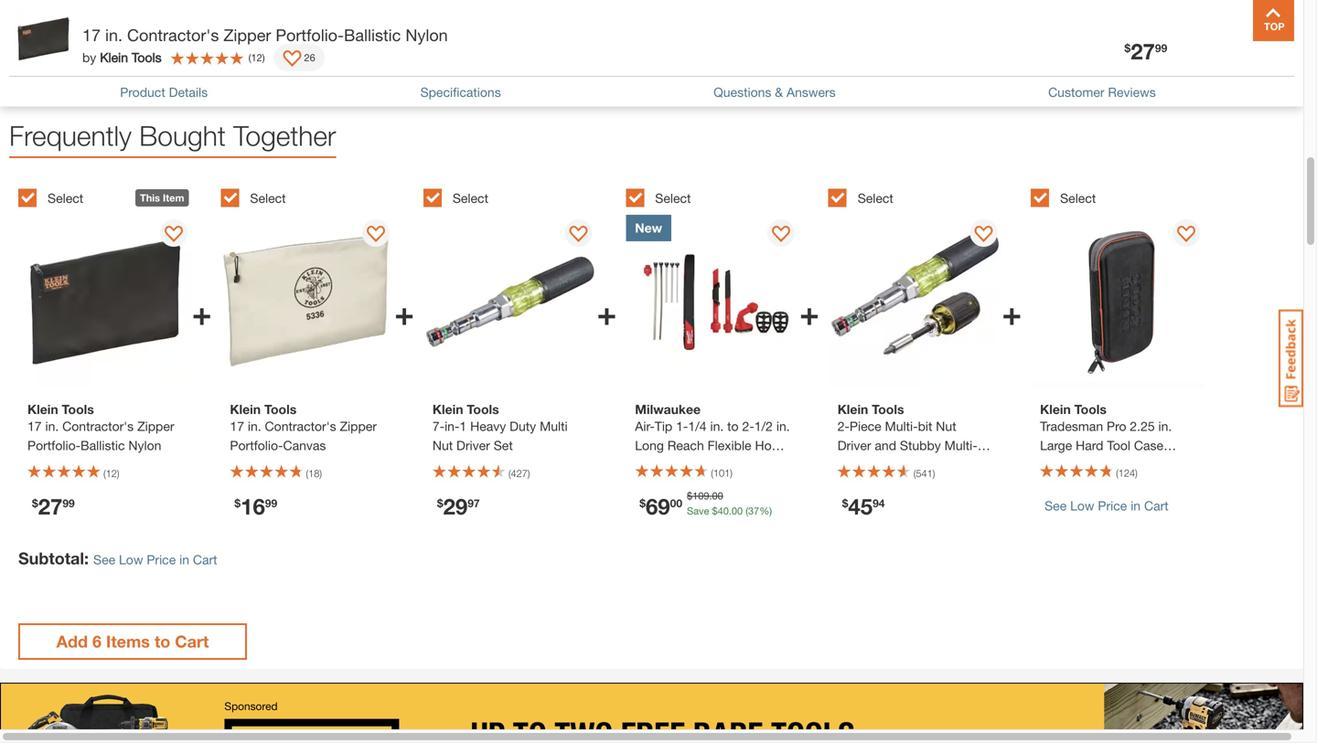Task type: vqa. For each thing, say whether or not it's contained in the screenshot.
leftmost in
yes



Task type: locate. For each thing, give the bounding box(es) containing it.
99
[[1155, 42, 1167, 54], [63, 497, 75, 510], [265, 497, 277, 510]]

1 vertical spatial tool
[[909, 457, 933, 472]]

portfolio- up 26
[[276, 25, 344, 45]]

0 vertical spatial low
[[1070, 498, 1094, 513]]

zipper
[[224, 25, 271, 45], [340, 419, 377, 434]]

tools up canvas on the bottom left of the page
[[264, 402, 297, 417]]

+
[[192, 293, 212, 332], [394, 293, 414, 332], [597, 293, 617, 332], [799, 293, 819, 332], [1002, 293, 1022, 332]]

select inside 3 / 6 "group"
[[453, 191, 488, 206]]

klein inside klein tools 17 in. contractor's zipper portfolio-canvas
[[230, 402, 261, 417]]

2- inside the milwaukee air-tip 1-1/4 in. to 2-1/2 in. long reach flexible hose set and automotive kit for wet/dry shop vacuums (8- piece)
[[742, 419, 754, 434]]

portfolio- up '$ 16 99'
[[230, 438, 283, 453]]

low
[[1070, 498, 1094, 513], [119, 552, 143, 567]]

1 vertical spatial customer
[[1048, 84, 1104, 100]]

tools inside klein tools 17 in. contractor's zipper portfolio-canvas
[[264, 402, 297, 417]]

and up the wet/dry at the bottom of page
[[658, 457, 679, 472]]

1 horizontal spatial zipper
[[340, 419, 377, 434]]

display image for klein tools 2-piece multi-bit nut driver and stubby multi-bit screwdriver tool set
[[975, 226, 993, 244]]

1 horizontal spatial set
[[635, 457, 654, 472]]

stubby
[[900, 438, 941, 453]]

tools
[[132, 50, 162, 65], [264, 402, 297, 417], [467, 402, 499, 417], [872, 402, 904, 417], [1074, 402, 1107, 417]]

0 horizontal spatial display image
[[283, 50, 301, 69]]

see right subtotal:
[[93, 552, 115, 567]]

tools up piece
[[872, 402, 904, 417]]

5 left out
[[9, 48, 16, 63]]

set inside klein tools 2-piece multi-bit nut driver and stubby multi-bit screwdriver tool set
[[936, 457, 955, 472]]

) inside the 5 / 6 group
[[933, 468, 935, 480]]

00 right the "40"
[[732, 505, 743, 517]]

set
[[494, 438, 513, 453], [635, 457, 654, 472], [936, 457, 955, 472]]

out
[[20, 48, 38, 63]]

tool inside klein tools tradesman pro 2.25 in. large hard tool case organizer
[[1107, 438, 1130, 453]]

set inside the milwaukee air-tip 1-1/4 in. to 2-1/2 in. long reach flexible hose set and automotive kit for wet/dry shop vacuums (8- piece)
[[635, 457, 654, 472]]

(8-
[[774, 476, 790, 491]]

0 vertical spatial customer
[[9, 19, 87, 39]]

1 horizontal spatial to
[[727, 419, 739, 434]]

2 5 from the left
[[57, 48, 64, 63]]

specifications
[[420, 84, 501, 100]]

reviews
[[91, 19, 157, 39], [1108, 84, 1156, 100]]

3 select from the left
[[453, 191, 488, 206]]

0 horizontal spatial price
[[147, 552, 176, 567]]

) inside 6 / 6 group
[[1135, 467, 1138, 479]]

piece)
[[635, 496, 670, 511]]

subtotal: see low price in cart
[[18, 549, 217, 568]]

5 right of
[[57, 48, 64, 63]]

+ for 29
[[597, 293, 617, 332]]

in. up '$ 16 99'
[[248, 419, 261, 434]]

0 horizontal spatial and
[[658, 457, 679, 472]]

hard
[[1076, 438, 1103, 453]]

16
[[241, 493, 265, 519]]

5 select from the left
[[858, 191, 893, 206]]

1 driver from the left
[[456, 438, 490, 453]]

customer reviews
[[9, 19, 157, 39], [1048, 84, 1156, 100]]

select inside 2 / 6 group
[[250, 191, 286, 206]]

0 horizontal spatial see
[[93, 552, 115, 567]]

1 horizontal spatial tool
[[1107, 438, 1130, 453]]

save
[[687, 505, 709, 517]]

klein inside klein tools 2-piece multi-bit nut driver and stubby multi-bit screwdriver tool set
[[838, 402, 868, 417]]

0 vertical spatial nut
[[936, 419, 956, 434]]

see down organizer
[[1045, 498, 1067, 513]]

17 up by at the top left of page
[[82, 25, 101, 45]]

to
[[727, 419, 739, 434], [155, 632, 170, 651]]

2 select from the left
[[250, 191, 286, 206]]

5
[[9, 48, 16, 63], [57, 48, 64, 63]]

1 vertical spatial low
[[119, 552, 143, 567]]

0 vertical spatial cart
[[1144, 498, 1169, 513]]

display image
[[283, 50, 301, 69], [975, 226, 993, 244], [1177, 226, 1195, 244]]

0 horizontal spatial contractor's
[[127, 25, 219, 45]]

low down organizer
[[1070, 498, 1094, 513]]

reach
[[667, 438, 704, 453]]

) for klein tools 7-in-1 heavy duty multi nut driver set
[[528, 468, 530, 480]]

set down long
[[635, 457, 654, 472]]

low inside subtotal: see low price in cart
[[119, 552, 143, 567]]

)
[[262, 51, 265, 63], [730, 467, 733, 479], [1135, 467, 1138, 479], [319, 468, 322, 480], [528, 468, 530, 480], [933, 468, 935, 480]]

tools up tradesman
[[1074, 402, 1107, 417]]

1 vertical spatial multi-
[[944, 438, 977, 453]]

7-in-1 heavy duty multi nut driver set image
[[423, 215, 597, 389]]

6 / 6 group
[[1031, 178, 1224, 546]]

1 vertical spatial see
[[93, 552, 115, 567]]

portfolio-
[[276, 25, 344, 45], [230, 438, 283, 453]]

109
[[692, 490, 709, 502]]

1 2- from the left
[[742, 419, 754, 434]]

klein tools 17 in. contractor's zipper portfolio-canvas
[[230, 402, 377, 453]]

set inside klein tools 7-in-1 heavy duty multi nut driver set
[[494, 438, 513, 453]]

( for klein tools 2-piece multi-bit nut driver and stubby multi-bit screwdriver tool set
[[913, 468, 916, 480]]

2 display image from the left
[[367, 226, 385, 244]]

long
[[635, 438, 664, 453]]

item
[[163, 192, 184, 204]]

( inside 6 / 6 group
[[1116, 467, 1118, 479]]

0 vertical spatial price
[[1098, 498, 1127, 513]]

1
[[460, 419, 467, 434]]

1 vertical spatial portfolio-
[[230, 438, 283, 453]]

contractor's up canvas on the bottom left of the page
[[265, 419, 336, 434]]

) for milwaukee air-tip 1-1/4 in. to 2-1/2 in. long reach flexible hose set and automotive kit for wet/dry shop vacuums (8- piece)
[[730, 467, 733, 479]]

contractor's
[[127, 25, 219, 45], [265, 419, 336, 434]]

%)
[[759, 505, 772, 517]]

1 vertical spatial cart
[[193, 552, 217, 567]]

17 up '16'
[[230, 419, 244, 434]]

to inside the milwaukee air-tip 1-1/4 in. to 2-1/2 in. long reach flexible hose set and automotive kit for wet/dry shop vacuums (8- piece)
[[727, 419, 739, 434]]

2 / 6 group
[[221, 178, 414, 546]]

tool down pro
[[1107, 438, 1130, 453]]

3 display image from the left
[[569, 226, 588, 244]]

1 vertical spatial zipper
[[340, 419, 377, 434]]

1 vertical spatial and
[[658, 457, 679, 472]]

.
[[709, 490, 712, 502], [729, 505, 732, 517]]

1 horizontal spatial 5
[[57, 48, 64, 63]]

1 display image from the left
[[164, 226, 183, 244]]

contractor's up '(12)'
[[127, 25, 219, 45]]

0 horizontal spatial 99
[[63, 497, 75, 510]]

tools inside klein tools tradesman pro 2.25 in. large hard tool case organizer
[[1074, 402, 1107, 417]]

0 horizontal spatial nut
[[432, 438, 453, 453]]

1 horizontal spatial 27
[[1131, 38, 1155, 64]]

see inside subtotal: see low price in cart
[[93, 552, 115, 567]]

97
[[468, 497, 480, 510]]

bit up the stubby
[[918, 419, 932, 434]]

0 horizontal spatial driver
[[456, 438, 490, 453]]

tools for 45
[[872, 402, 904, 417]]

multi- up the stubby
[[885, 419, 918, 434]]

tool
[[1107, 438, 1130, 453], [909, 457, 933, 472]]

select inside 6 / 6 group
[[1060, 191, 1096, 206]]

tools inside klein tools 7-in-1 heavy duty multi nut driver set
[[467, 402, 499, 417]]

5 out of 5
[[9, 48, 64, 63]]

0 vertical spatial zipper
[[224, 25, 271, 45]]

17 in. contractor's zipper portfolio-canvas image
[[221, 215, 394, 389]]

1 horizontal spatial 00
[[712, 490, 723, 502]]

in-
[[445, 419, 460, 434]]

select inside 1 / 6 group
[[48, 191, 83, 206]]

0 horizontal spatial 2-
[[742, 419, 754, 434]]

0 vertical spatial multi-
[[885, 419, 918, 434]]

00 left save at the bottom right of page
[[670, 497, 682, 510]]

1 select from the left
[[48, 191, 83, 206]]

0 vertical spatial customer reviews
[[9, 19, 157, 39]]

multi- right the stubby
[[944, 438, 977, 453]]

1 horizontal spatial 2-
[[838, 419, 850, 434]]

see
[[1045, 498, 1067, 513], [93, 552, 115, 567]]

1 horizontal spatial low
[[1070, 498, 1094, 513]]

0 horizontal spatial $ 27 99
[[32, 493, 75, 519]]

0 vertical spatial see
[[1045, 498, 1067, 513]]

) inside 2 / 6 group
[[319, 468, 322, 480]]

to right items
[[155, 632, 170, 651]]

in. right the 2.25
[[1158, 419, 1172, 434]]

ballistic
[[344, 25, 401, 45]]

klein inside klein tools 7-in-1 heavy duty multi nut driver set
[[432, 402, 463, 417]]

1 vertical spatial reviews
[[1108, 84, 1156, 100]]

+ inside 3 / 6 "group"
[[597, 293, 617, 332]]

tools for 16
[[264, 402, 297, 417]]

1 horizontal spatial contractor's
[[265, 419, 336, 434]]

2 horizontal spatial set
[[936, 457, 955, 472]]

tool down the stubby
[[909, 457, 933, 472]]

1 vertical spatial in
[[179, 552, 189, 567]]

0 vertical spatial bit
[[918, 419, 932, 434]]

( inside 2 / 6 group
[[306, 468, 308, 480]]

$ 16 99
[[235, 493, 277, 519]]

price down the ( 124 )
[[1098, 498, 1127, 513]]

customer
[[9, 19, 87, 39], [1048, 84, 1104, 100]]

2 horizontal spatial 99
[[1155, 42, 1167, 54]]

select inside the 5 / 6 group
[[858, 191, 893, 206]]

$ 29 97
[[437, 493, 480, 519]]

40
[[718, 505, 729, 517]]

nut inside klein tools 2-piece multi-bit nut driver and stubby multi-bit screwdriver tool set
[[936, 419, 956, 434]]

nut down '7-'
[[432, 438, 453, 453]]

1 horizontal spatial and
[[875, 438, 896, 453]]

2 driver from the left
[[838, 438, 871, 453]]

5 / 6 group
[[828, 178, 1022, 546]]

klein inside klein tools tradesman pro 2.25 in. large hard tool case organizer
[[1040, 402, 1071, 417]]

klein
[[100, 50, 128, 65], [230, 402, 261, 417], [432, 402, 463, 417], [838, 402, 868, 417], [1040, 402, 1071, 417]]

5 + from the left
[[1002, 293, 1022, 332]]

nut up the stubby
[[936, 419, 956, 434]]

product image image
[[14, 9, 73, 69]]

this
[[140, 192, 160, 204]]

00 up the "40"
[[712, 490, 723, 502]]

cart inside 6 / 6 group
[[1144, 498, 1169, 513]]

0 horizontal spatial zipper
[[224, 25, 271, 45]]

( for klein tools 7-in-1 heavy duty multi nut driver set
[[508, 468, 511, 480]]

( for klein tools tradesman pro 2.25 in. large hard tool case organizer
[[1116, 467, 1118, 479]]

0 vertical spatial and
[[875, 438, 896, 453]]

low right subtotal:
[[119, 552, 143, 567]]

portfolio- inside klein tools 17 in. contractor's zipper portfolio-canvas
[[230, 438, 283, 453]]

0 horizontal spatial 5
[[9, 48, 16, 63]]

set down heavy
[[494, 438, 513, 453]]

1 vertical spatial price
[[147, 552, 176, 567]]

multi-
[[885, 419, 918, 434], [944, 438, 977, 453]]

( 427 )
[[508, 468, 530, 480]]

in inside button
[[1131, 498, 1141, 513]]

0 horizontal spatial low
[[119, 552, 143, 567]]

price
[[1098, 498, 1127, 513], [147, 552, 176, 567]]

( 12 )
[[248, 51, 265, 63]]

in
[[1131, 498, 1141, 513], [179, 552, 189, 567]]

answers
[[787, 84, 836, 100]]

0 horizontal spatial to
[[155, 632, 170, 651]]

tool inside klein tools 2-piece multi-bit nut driver and stubby multi-bit screwdriver tool set
[[909, 457, 933, 472]]

0 vertical spatial to
[[727, 419, 739, 434]]

bit
[[918, 419, 932, 434], [977, 438, 992, 453]]

klein tools 7-in-1 heavy duty multi nut driver set
[[432, 402, 568, 453]]

4 + from the left
[[799, 293, 819, 332]]

0 horizontal spatial multi-
[[885, 419, 918, 434]]

$ inside '$ 16 99'
[[235, 497, 241, 510]]

cart for see low price in cart
[[1144, 498, 1169, 513]]

contractor's inside klein tools 17 in. contractor's zipper portfolio-canvas
[[265, 419, 336, 434]]

2 horizontal spatial display image
[[1177, 226, 1195, 244]]

flexible
[[708, 438, 751, 453]]

1 vertical spatial 17
[[230, 419, 244, 434]]

klein tools 2-piece multi-bit nut driver and stubby multi-bit screwdriver tool set
[[838, 402, 992, 472]]

1 vertical spatial .
[[729, 505, 732, 517]]

1 horizontal spatial display image
[[975, 226, 993, 244]]

heavy
[[470, 419, 506, 434]]

driver down piece
[[838, 438, 871, 453]]

1 horizontal spatial driver
[[838, 438, 871, 453]]

0 horizontal spatial tool
[[909, 457, 933, 472]]

1 vertical spatial contractor's
[[265, 419, 336, 434]]

bit right the stubby
[[977, 438, 992, 453]]

driver down 1
[[456, 438, 490, 453]]

to up flexible
[[727, 419, 739, 434]]

automotive
[[683, 457, 748, 472]]

1 horizontal spatial 17
[[230, 419, 244, 434]]

1 / 6 group
[[18, 178, 212, 546]]

( inside the 5 / 6 group
[[913, 468, 916, 480]]

kit
[[752, 457, 767, 472]]

0 vertical spatial in
[[1131, 498, 1141, 513]]

2 vertical spatial cart
[[175, 632, 209, 651]]

1 vertical spatial bit
[[977, 438, 992, 453]]

$
[[1125, 42, 1131, 54], [687, 490, 692, 502], [32, 497, 38, 510], [235, 497, 241, 510], [437, 497, 443, 510], [640, 497, 646, 510], [842, 497, 848, 510], [712, 505, 718, 517]]

in.
[[105, 25, 123, 45], [248, 419, 261, 434], [710, 419, 724, 434], [776, 419, 790, 434], [1158, 419, 1172, 434]]

and inside the milwaukee air-tip 1-1/4 in. to 2-1/2 in. long reach flexible hose set and automotive kit for wet/dry shop vacuums (8- piece)
[[658, 457, 679, 472]]

see inside button
[[1045, 498, 1067, 513]]

&
[[775, 84, 783, 100]]

2- up 'screwdriver'
[[838, 419, 850, 434]]

+ inside 2 / 6 group
[[394, 293, 414, 332]]

(
[[248, 51, 251, 63], [711, 467, 713, 479], [1116, 467, 1118, 479], [306, 468, 308, 480], [508, 468, 511, 480], [913, 468, 916, 480], [746, 505, 748, 517]]

0 horizontal spatial 17
[[82, 25, 101, 45]]

6 select from the left
[[1060, 191, 1096, 206]]

price up add 6 items to cart
[[147, 552, 176, 567]]

set for 2-piece multi-bit nut driver and stubby multi-bit screwdriver tool set
[[936, 457, 955, 472]]

1 horizontal spatial customer
[[1048, 84, 1104, 100]]

0 horizontal spatial .
[[709, 490, 712, 502]]

3 + from the left
[[597, 293, 617, 332]]

nut inside klein tools 7-in-1 heavy duty multi nut driver set
[[432, 438, 453, 453]]

1 horizontal spatial reviews
[[1108, 84, 1156, 100]]

0 vertical spatial $ 27 99
[[1125, 38, 1167, 64]]

+ for 45
[[1002, 293, 1022, 332]]

1 horizontal spatial $ 27 99
[[1125, 38, 1167, 64]]

1 horizontal spatial 99
[[265, 497, 277, 510]]

in. up 'by klein tools'
[[105, 25, 123, 45]]

klein for 45
[[838, 402, 868, 417]]

questions
[[714, 84, 771, 100]]

0 vertical spatial reviews
[[91, 19, 157, 39]]

4 display image from the left
[[772, 226, 790, 244]]

$ 69 00 $ 109 . 00 save $ 40 . 00 ( 37 %)
[[640, 490, 772, 519]]

1 horizontal spatial nut
[[936, 419, 956, 434]]

0 horizontal spatial reviews
[[91, 19, 157, 39]]

1 vertical spatial to
[[155, 632, 170, 651]]

display image
[[164, 226, 183, 244], [367, 226, 385, 244], [569, 226, 588, 244], [772, 226, 790, 244]]

questions & answers button
[[714, 83, 836, 102], [714, 83, 836, 102]]

tools up heavy
[[467, 402, 499, 417]]

and up 'screwdriver'
[[875, 438, 896, 453]]

2- up flexible
[[742, 419, 754, 434]]

( inside 3 / 6 "group"
[[508, 468, 511, 480]]

0 horizontal spatial bit
[[918, 419, 932, 434]]

duty
[[510, 419, 536, 434]]

bought
[[139, 119, 226, 152]]

0 horizontal spatial 27
[[38, 493, 63, 519]]

4 select from the left
[[655, 191, 691, 206]]

1 horizontal spatial price
[[1098, 498, 1127, 513]]

) inside 4 / 6 group
[[730, 467, 733, 479]]

+ inside the 5 / 6 group
[[1002, 293, 1022, 332]]

0 vertical spatial tool
[[1107, 438, 1130, 453]]

set right 541
[[936, 457, 955, 472]]

tools inside klein tools 2-piece multi-bit nut driver and stubby multi-bit screwdriver tool set
[[872, 402, 904, 417]]

17
[[82, 25, 101, 45], [230, 419, 244, 434]]

frequently bought together
[[9, 119, 336, 152]]

427
[[511, 468, 528, 480]]

2 + from the left
[[394, 293, 414, 332]]

2-
[[742, 419, 754, 434], [838, 419, 850, 434]]

tradesman pro 2.25 in. large hard tool case organizer image
[[1031, 215, 1204, 389]]

cart inside subtotal: see low price in cart
[[193, 552, 217, 567]]

) inside 3 / 6 "group"
[[528, 468, 530, 480]]

case
[[1134, 438, 1163, 453]]

) for klein tools 17 in. contractor's zipper portfolio-canvas
[[319, 468, 322, 480]]

1 horizontal spatial see
[[1045, 498, 1067, 513]]

1 horizontal spatial bit
[[977, 438, 992, 453]]

0 horizontal spatial customer
[[9, 19, 87, 39]]

1 horizontal spatial in
[[1131, 498, 1141, 513]]

1 5 from the left
[[9, 48, 16, 63]]

1 vertical spatial 27
[[38, 493, 63, 519]]

1 vertical spatial nut
[[432, 438, 453, 453]]

1-
[[676, 419, 688, 434]]

0 horizontal spatial set
[[494, 438, 513, 453]]

1 vertical spatial $ 27 99
[[32, 493, 75, 519]]

+ inside 4 / 6 group
[[799, 293, 819, 332]]

1 + from the left
[[192, 293, 212, 332]]

1 horizontal spatial customer reviews
[[1048, 84, 1156, 100]]

2 2- from the left
[[838, 419, 850, 434]]

1 horizontal spatial .
[[729, 505, 732, 517]]

0 horizontal spatial in
[[179, 552, 189, 567]]

display image inside 26 dropdown button
[[283, 50, 301, 69]]



Task type: describe. For each thing, give the bounding box(es) containing it.
3 / 6 group
[[423, 178, 617, 546]]

0 vertical spatial 27
[[1131, 38, 1155, 64]]

driver inside klein tools 2-piece multi-bit nut driver and stubby multi-bit screwdriver tool set
[[838, 438, 871, 453]]

zipper inside klein tools 17 in. contractor's zipper portfolio-canvas
[[340, 419, 377, 434]]

45
[[848, 493, 873, 519]]

this item
[[140, 192, 184, 204]]

select for klein tools tradesman pro 2.25 in. large hard tool case organizer
[[1060, 191, 1096, 206]]

questions & answers
[[714, 84, 836, 100]]

0 horizontal spatial customer reviews
[[9, 19, 157, 39]]

new
[[635, 220, 662, 236]]

display image inside 2 / 6 group
[[367, 226, 385, 244]]

screwdriver
[[838, 457, 906, 472]]

piece
[[850, 419, 881, 434]]

together
[[233, 119, 336, 152]]

see low price in cart link
[[93, 550, 217, 570]]

display image inside 1 / 6 group
[[164, 226, 183, 244]]

air-tip 1-1/4 in. to 2-1/2 in. long reach flexible hose set and automotive kit for wet/dry shop vacuums (8-piece) image
[[626, 215, 799, 389]]

add 6 items to cart
[[56, 632, 209, 651]]

driver inside klein tools 7-in-1 heavy duty multi nut driver set
[[456, 438, 490, 453]]

milwaukee air-tip 1-1/4 in. to 2-1/2 in. long reach flexible hose set and automotive kit for wet/dry shop vacuums (8- piece)
[[635, 402, 790, 511]]

101
[[713, 467, 730, 479]]

$ 27 99 inside 1 / 6 group
[[32, 493, 75, 519]]

frequently
[[9, 119, 132, 152]]

product
[[120, 84, 165, 100]]

klein tools tradesman pro 2.25 in. large hard tool case organizer
[[1040, 402, 1172, 472]]

tools up product
[[132, 50, 162, 65]]

tradesman
[[1040, 419, 1103, 434]]

for
[[771, 457, 786, 472]]

2- inside klein tools 2-piece multi-bit nut driver and stubby multi-bit screwdriver tool set
[[838, 419, 850, 434]]

multi
[[540, 419, 568, 434]]

$ inside $ 29 97
[[437, 497, 443, 510]]

1/2
[[754, 419, 773, 434]]

in inside subtotal: see low price in cart
[[179, 552, 189, 567]]

organizer
[[1040, 457, 1095, 472]]

price inside button
[[1098, 498, 1127, 513]]

nylon
[[405, 25, 448, 45]]

37
[[748, 505, 759, 517]]

0 vertical spatial .
[[709, 490, 712, 502]]

cart for add 6 items to cart
[[175, 632, 209, 651]]

items
[[106, 632, 150, 651]]

(12)
[[146, 48, 167, 63]]

$ inside the $ 45 94
[[842, 497, 848, 510]]

of
[[42, 48, 53, 63]]

0 horizontal spatial 00
[[670, 497, 682, 510]]

select for klein tools 2-piece multi-bit nut driver and stubby multi-bit screwdriver tool set
[[858, 191, 893, 206]]

99 inside 1 / 6 group
[[63, 497, 75, 510]]

to inside button
[[155, 632, 170, 651]]

69
[[646, 493, 670, 519]]

hose
[[755, 438, 785, 453]]

set for air-tip 1-1/4 in. to 2-1/2 in. long reach flexible hose set and automotive kit for wet/dry shop vacuums (8- piece)
[[635, 457, 654, 472]]

4 / 6 group
[[626, 178, 819, 546]]

in. right 1/2 on the bottom of page
[[776, 419, 790, 434]]

klein for 16
[[230, 402, 261, 417]]

0 vertical spatial portfolio-
[[276, 25, 344, 45]]

1/4
[[688, 419, 707, 434]]

1 horizontal spatial multi-
[[944, 438, 977, 453]]

124
[[1118, 467, 1135, 479]]

shop
[[685, 476, 715, 491]]

26
[[304, 51, 315, 63]]

pro
[[1107, 419, 1126, 434]]

( 541 )
[[913, 468, 935, 480]]

see low price in cart button
[[1045, 489, 1191, 523]]

( 18 )
[[306, 468, 322, 480]]

) for klein tools 2-piece multi-bit nut driver and stubby multi-bit screwdriver tool set
[[933, 468, 935, 480]]

$ 45 94
[[842, 493, 885, 519]]

27 inside 1 / 6 group
[[38, 493, 63, 519]]

17 in. contractor's zipper portfolio-ballistic nylon
[[82, 25, 448, 45]]

display image for klein tools tradesman pro 2.25 in. large hard tool case organizer
[[1177, 226, 1195, 244]]

in. inside klein tools 17 in. contractor's zipper portfolio-canvas
[[248, 419, 261, 434]]

18
[[308, 468, 319, 480]]

) for klein tools tradesman pro 2.25 in. large hard tool case organizer
[[1135, 467, 1138, 479]]

( 101 )
[[711, 467, 733, 479]]

canvas
[[283, 438, 326, 453]]

top button
[[1253, 0, 1294, 41]]

99 inside '$ 16 99'
[[265, 497, 277, 510]]

air-
[[635, 419, 655, 434]]

2.25
[[1130, 419, 1155, 434]]

vacuums
[[718, 476, 771, 491]]

6
[[92, 632, 102, 651]]

details
[[169, 84, 208, 100]]

+ for 16
[[394, 293, 414, 332]]

1 vertical spatial customer reviews
[[1048, 84, 1156, 100]]

0 vertical spatial contractor's
[[127, 25, 219, 45]]

29
[[443, 493, 468, 519]]

26 button
[[274, 44, 324, 71]]

( inside '$ 69 00 $ 109 . 00 save $ 40 . 00 ( 37 %)'
[[746, 505, 748, 517]]

( for milwaukee air-tip 1-1/4 in. to 2-1/2 in. long reach flexible hose set and automotive kit for wet/dry shop vacuums (8- piece)
[[711, 467, 713, 479]]

tools for 29
[[467, 402, 499, 417]]

klein for 29
[[432, 402, 463, 417]]

in. inside klein tools tradesman pro 2.25 in. large hard tool case organizer
[[1158, 419, 1172, 434]]

17 inside klein tools 17 in. contractor's zipper portfolio-canvas
[[230, 419, 244, 434]]

subtotal:
[[18, 549, 89, 568]]

milwaukee
[[635, 402, 701, 417]]

select for klein tools 7-in-1 heavy duty multi nut driver set
[[453, 191, 488, 206]]

541
[[916, 468, 933, 480]]

7-
[[432, 419, 445, 434]]

2 horizontal spatial 00
[[732, 505, 743, 517]]

94
[[873, 497, 885, 510]]

low inside button
[[1070, 498, 1094, 513]]

select inside 4 / 6 group
[[655, 191, 691, 206]]

( for klein tools 17 in. contractor's zipper portfolio-canvas
[[306, 468, 308, 480]]

+ inside 1 / 6 group
[[192, 293, 212, 332]]

( 124 )
[[1116, 467, 1138, 479]]

2-piece multi-bit nut driver and stubby multi-bit screwdriver tool set image
[[828, 215, 1002, 389]]

select for klein tools 17 in. contractor's zipper portfolio-canvas
[[250, 191, 286, 206]]

by klein tools
[[82, 50, 162, 65]]

tip
[[655, 419, 672, 434]]

feedback link image
[[1279, 309, 1303, 408]]

$ inside 1 / 6 group
[[32, 497, 38, 510]]

add
[[56, 632, 88, 651]]

product details
[[120, 84, 208, 100]]

large
[[1040, 438, 1072, 453]]

price inside subtotal: see low price in cart
[[147, 552, 176, 567]]

and inside klein tools 2-piece multi-bit nut driver and stubby multi-bit screwdriver tool set
[[875, 438, 896, 453]]

12
[[251, 51, 262, 63]]

by
[[82, 50, 96, 65]]

display image inside 4 / 6 group
[[772, 226, 790, 244]]

see low price in cart
[[1045, 498, 1169, 513]]

0 vertical spatial 17
[[82, 25, 101, 45]]

display image inside 3 / 6 "group"
[[569, 226, 588, 244]]

add 6 items to cart button
[[18, 624, 247, 660]]

in. right 1/4
[[710, 419, 724, 434]]

wet/dry
[[635, 476, 681, 491]]



